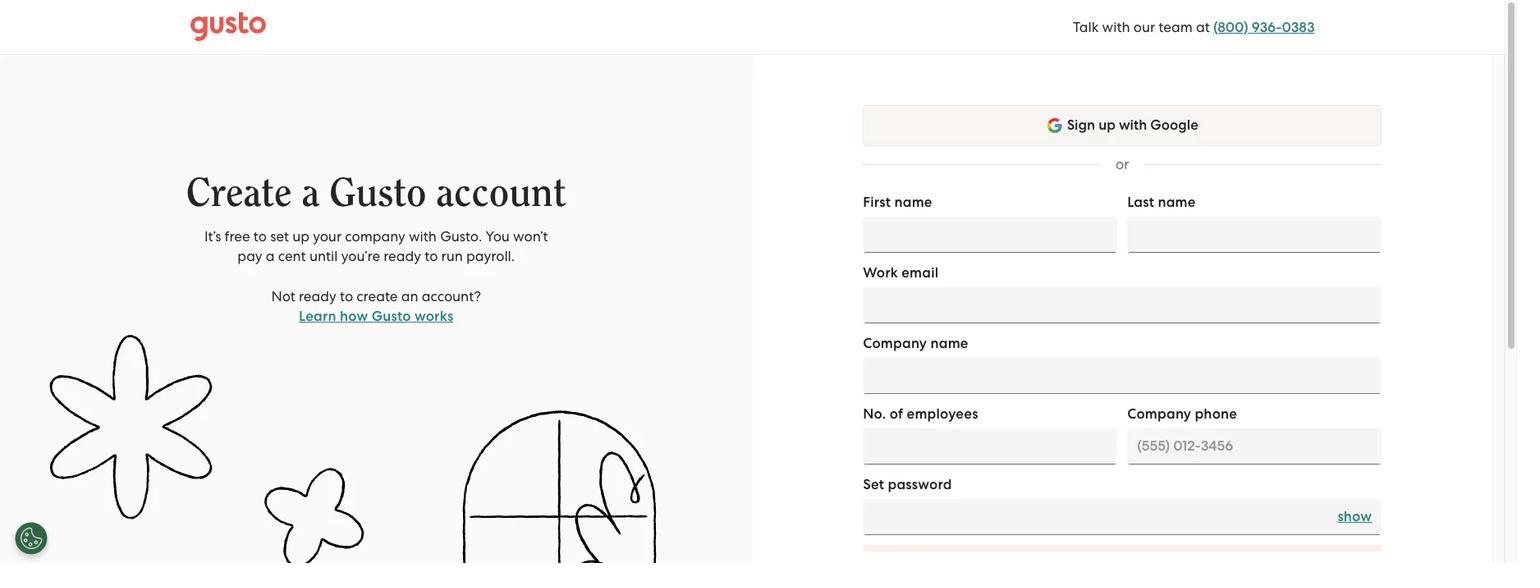 Task type: locate. For each thing, give the bounding box(es) containing it.
1 vertical spatial with
[[1119, 117, 1147, 134]]

phone
[[1195, 406, 1238, 423]]

0 horizontal spatial ready
[[299, 288, 337, 305]]

talk
[[1073, 18, 1099, 35]]

0 vertical spatial gusto
[[329, 173, 426, 214]]

1 horizontal spatial ready
[[384, 248, 421, 264]]

company down company name text field
[[1128, 406, 1192, 423]]

with left "our"
[[1103, 18, 1130, 35]]

1 horizontal spatial to
[[340, 288, 353, 305]]

to up how
[[340, 288, 353, 305]]

company name
[[863, 335, 969, 352]]

0 horizontal spatial to
[[254, 228, 267, 245]]

first name
[[863, 194, 933, 211]]

name up employees
[[931, 335, 969, 352]]

with left gusto.
[[409, 228, 437, 245]]

1 horizontal spatial a
[[302, 173, 319, 214]]

1 vertical spatial to
[[425, 248, 438, 264]]

company for company name
[[863, 335, 927, 352]]

up
[[1099, 117, 1116, 134], [293, 228, 310, 245]]

name right first
[[895, 194, 933, 211]]

an
[[401, 288, 418, 305]]

last name
[[1128, 194, 1196, 211]]

company up of at the right bottom
[[863, 335, 927, 352]]

0 vertical spatial ready
[[384, 248, 421, 264]]

up right set
[[293, 228, 310, 245]]

Company name text field
[[863, 358, 1382, 394]]

up inside it's free to set up your company with gusto. you won't pay a cent until you're ready to run payroll.
[[293, 228, 310, 245]]

account
[[436, 173, 567, 214]]

set
[[270, 228, 289, 245]]

0 horizontal spatial up
[[293, 228, 310, 245]]

gusto down create
[[372, 308, 411, 325]]

to
[[254, 228, 267, 245], [425, 248, 438, 264], [340, 288, 353, 305]]

work
[[863, 264, 898, 282]]

1 vertical spatial up
[[293, 228, 310, 245]]

0 horizontal spatial a
[[266, 248, 275, 264]]

1 vertical spatial company
[[1128, 406, 1192, 423]]

to for company
[[254, 228, 267, 245]]

show
[[1338, 508, 1372, 526]]

sign
[[1067, 117, 1096, 134]]

with
[[1103, 18, 1130, 35], [1119, 117, 1147, 134], [409, 228, 437, 245]]

gusto
[[329, 173, 426, 214], [372, 308, 411, 325]]

company
[[345, 228, 406, 245]]

2 horizontal spatial to
[[425, 248, 438, 264]]

a right pay
[[266, 248, 275, 264]]

0383
[[1282, 18, 1315, 36]]

with inside it's free to set up your company with gusto. you won't pay a cent until you're ready to run payroll.
[[409, 228, 437, 245]]

name right last in the right of the page
[[1158, 194, 1196, 211]]

run
[[441, 248, 463, 264]]

password
[[888, 476, 952, 494]]

ready down company
[[384, 248, 421, 264]]

2 vertical spatial with
[[409, 228, 437, 245]]

to left run
[[425, 248, 438, 264]]

not ready to create an account? learn how gusto works
[[271, 288, 481, 325]]

0 vertical spatial up
[[1099, 117, 1116, 134]]

0 vertical spatial with
[[1103, 18, 1130, 35]]

set password
[[863, 476, 952, 494]]

2 vertical spatial to
[[340, 288, 353, 305]]

1 horizontal spatial up
[[1099, 117, 1116, 134]]

account?
[[422, 288, 481, 305]]

gusto up company
[[329, 173, 426, 214]]

First name text field
[[863, 217, 1118, 253]]

name
[[895, 194, 933, 211], [1158, 194, 1196, 211], [931, 335, 969, 352]]

name for last name
[[1158, 194, 1196, 211]]

won't
[[513, 228, 548, 245]]

learn how gusto works link
[[299, 308, 454, 325]]

ready up learn
[[299, 288, 337, 305]]

online payroll services, hr, and benefits | gusto image
[[190, 12, 266, 42]]

company
[[863, 335, 927, 352], [1128, 406, 1192, 423]]

1 vertical spatial a
[[266, 248, 275, 264]]

1 vertical spatial ready
[[299, 288, 337, 305]]

up right the sign
[[1099, 117, 1116, 134]]

0 horizontal spatial company
[[863, 335, 927, 352]]

company phone
[[1128, 406, 1238, 423]]

to inside not ready to create an account? learn how gusto works
[[340, 288, 353, 305]]

1 horizontal spatial company
[[1128, 406, 1192, 423]]

a up your
[[302, 173, 319, 214]]

0 vertical spatial company
[[863, 335, 927, 352]]

payroll.
[[466, 248, 515, 264]]

learn
[[299, 308, 337, 325]]

a
[[302, 173, 319, 214], [266, 248, 275, 264]]

set
[[863, 476, 885, 494]]

to left set
[[254, 228, 267, 245]]

Work email email field
[[863, 287, 1382, 324]]

0 vertical spatial to
[[254, 228, 267, 245]]

name for company name
[[931, 335, 969, 352]]

Company phone telephone field
[[1128, 429, 1382, 465]]

0 vertical spatial a
[[302, 173, 319, 214]]

no.
[[863, 406, 887, 423]]

create
[[186, 173, 292, 214]]

ready
[[384, 248, 421, 264], [299, 288, 337, 305]]

1 vertical spatial gusto
[[372, 308, 411, 325]]

it's free to set up your company with gusto. you won't pay a cent until you're ready to run payroll.
[[204, 228, 548, 264]]

(800)
[[1214, 18, 1249, 36]]

with up or
[[1119, 117, 1147, 134]]

gusto.
[[440, 228, 482, 245]]

team
[[1159, 18, 1193, 35]]



Task type: describe. For each thing, give the bounding box(es) containing it.
create a gusto account
[[186, 173, 567, 214]]

sign up with google link
[[863, 105, 1382, 146]]

Set password password field
[[863, 499, 1382, 535]]

name for first name
[[895, 194, 933, 211]]

how
[[340, 308, 368, 325]]

pay
[[238, 248, 262, 264]]

gusto inside not ready to create an account? learn how gusto works
[[372, 308, 411, 325]]

works
[[415, 308, 454, 325]]

create
[[357, 288, 398, 305]]

to for learn
[[340, 288, 353, 305]]

talk with our team at (800) 936-0383
[[1073, 18, 1315, 36]]

Last name text field
[[1128, 217, 1382, 253]]

our
[[1134, 18, 1156, 35]]

ready inside it's free to set up your company with gusto. you won't pay a cent until you're ready to run payroll.
[[384, 248, 421, 264]]

or
[[1116, 156, 1130, 172]]

No. of employees field
[[863, 429, 1118, 465]]

at
[[1196, 18, 1210, 35]]

show button
[[1338, 508, 1372, 527]]

employees
[[907, 406, 979, 423]]

you're
[[341, 248, 380, 264]]

of
[[890, 406, 904, 423]]

first
[[863, 194, 891, 211]]

google
[[1151, 117, 1199, 134]]

a inside it's free to set up your company with gusto. you won't pay a cent until you're ready to run payroll.
[[266, 248, 275, 264]]

you
[[486, 228, 510, 245]]

sign up with google
[[1067, 117, 1199, 134]]

no. of employees
[[863, 406, 979, 423]]

company for company phone
[[1128, 406, 1192, 423]]

free
[[225, 228, 250, 245]]

your
[[313, 228, 342, 245]]

cent
[[278, 248, 306, 264]]

work email
[[863, 264, 939, 282]]

up inside sign up with google link
[[1099, 117, 1116, 134]]

ready inside not ready to create an account? learn how gusto works
[[299, 288, 337, 305]]

last
[[1128, 194, 1155, 211]]

email
[[902, 264, 939, 282]]

happy employees in a plant shop image
[[0, 335, 753, 563]]

not
[[271, 288, 296, 305]]

(800) 936-0383 link
[[1214, 18, 1315, 36]]

it's
[[204, 228, 221, 245]]

with inside talk with our team at (800) 936-0383
[[1103, 18, 1130, 35]]

936-
[[1252, 18, 1282, 36]]

until
[[309, 248, 338, 264]]



Task type: vqa. For each thing, say whether or not it's contained in the screenshot.
"ready" within the Not ready to create an account? Learn how Gusto works
yes



